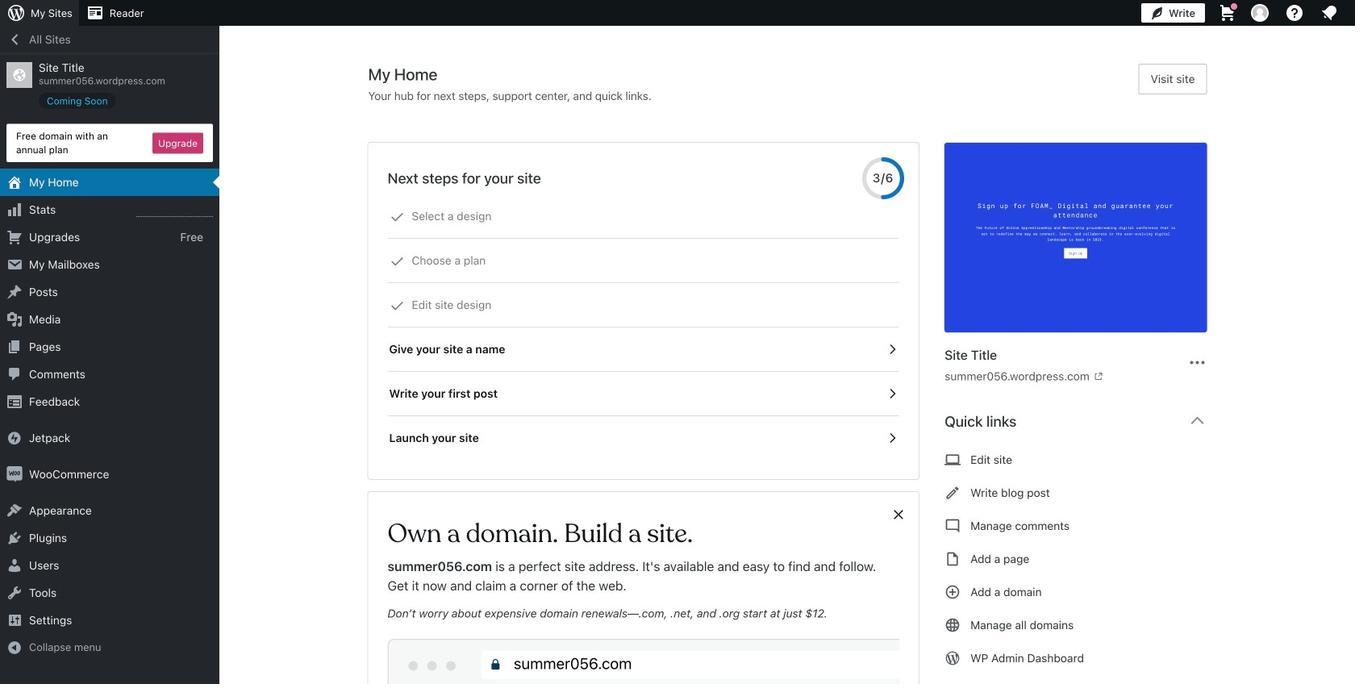 Task type: locate. For each thing, give the bounding box(es) containing it.
task enabled image
[[886, 342, 900, 357], [886, 387, 900, 401]]

img image
[[6, 430, 23, 446], [6, 467, 23, 483]]

1 vertical spatial task enabled image
[[886, 387, 900, 401]]

0 vertical spatial task complete image
[[390, 210, 405, 224]]

2 img image from the top
[[6, 467, 23, 483]]

0 vertical spatial img image
[[6, 430, 23, 446]]

my profile image
[[1252, 4, 1270, 22]]

0 vertical spatial task enabled image
[[886, 342, 900, 357]]

launchpad checklist element
[[388, 195, 900, 460]]

task complete image
[[390, 299, 405, 313]]

task complete image
[[390, 210, 405, 224], [390, 254, 405, 269]]

laptop image
[[945, 450, 961, 470]]

progress bar
[[863, 157, 905, 199]]

1 vertical spatial img image
[[6, 467, 23, 483]]

more options for site site title image
[[1188, 353, 1208, 372]]

1 vertical spatial task complete image
[[390, 254, 405, 269]]

highest hourly views 0 image
[[136, 207, 213, 217]]

manage your notifications image
[[1320, 3, 1340, 23]]

mode_comment image
[[945, 517, 961, 536]]

main content
[[368, 64, 1221, 684]]

1 img image from the top
[[6, 430, 23, 446]]

insert_drive_file image
[[945, 550, 961, 569]]



Task type: vqa. For each thing, say whether or not it's contained in the screenshot.
top Task complete icon
yes



Task type: describe. For each thing, give the bounding box(es) containing it.
1 task complete image from the top
[[390, 210, 405, 224]]

my shopping cart image
[[1219, 3, 1238, 23]]

edit image
[[945, 483, 961, 503]]

2 task enabled image from the top
[[886, 387, 900, 401]]

help image
[[1286, 3, 1305, 23]]

1 task enabled image from the top
[[886, 342, 900, 357]]

task enabled image
[[886, 431, 900, 446]]

dismiss domain name promotion image
[[892, 505, 907, 525]]

2 task complete image from the top
[[390, 254, 405, 269]]



